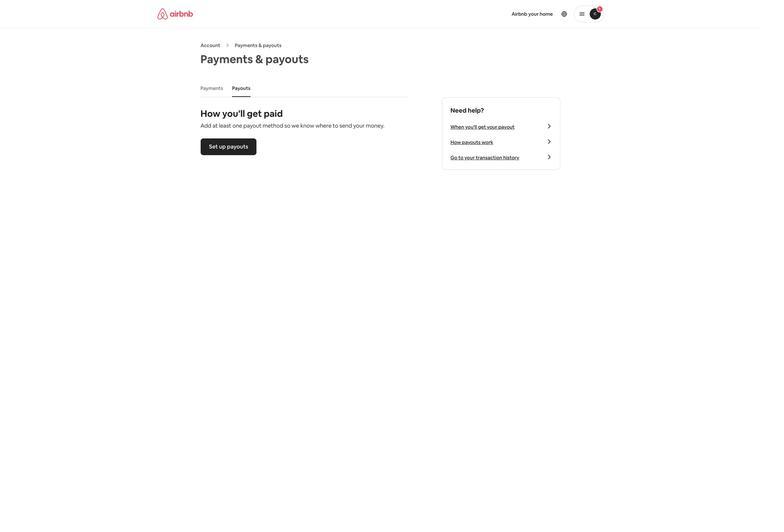 Task type: describe. For each thing, give the bounding box(es) containing it.
account link
[[201, 42, 220, 49]]

payments inside the payments button
[[201, 85, 223, 92]]

1 button
[[574, 6, 604, 22]]

help?
[[468, 107, 484, 115]]

home
[[540, 11, 553, 17]]

1 vertical spatial payments & payouts
[[201, 52, 309, 66]]

payout inside how you'll get paid add at least one payout method so we know where to send your money.
[[244, 122, 262, 130]]

your up 'work'
[[487, 124, 498, 130]]

airbnb your home link
[[508, 7, 558, 21]]

get for paid
[[247, 108, 262, 120]]

1
[[599, 7, 601, 11]]

when you'll get your payout
[[451, 124, 515, 130]]

to inside how you'll get paid add at least one payout method so we know where to send your money.
[[333, 122, 339, 130]]

work
[[482, 139, 494, 146]]

go to your transaction history
[[451, 155, 520, 161]]

so
[[285, 122, 291, 130]]

up
[[219, 143, 226, 151]]

you'll
[[222, 108, 245, 120]]

least
[[219, 122, 231, 130]]

go
[[451, 155, 458, 161]]

profile element
[[389, 0, 604, 28]]

you'll
[[466, 124, 477, 130]]

when
[[451, 124, 465, 130]]

0 vertical spatial payments
[[235, 42, 258, 49]]

set up payouts button
[[201, 139, 257, 155]]

send
[[340, 122, 352, 130]]

need help?
[[451, 107, 484, 115]]

how you'll get paid add at least one payout method so we know where to send your money.
[[201, 108, 385, 130]]

how payouts work link
[[451, 139, 552, 146]]

paid
[[264, 108, 283, 120]]

payouts button
[[229, 82, 254, 95]]

your inside the profile element
[[529, 11, 539, 17]]

go to your transaction history link
[[451, 154, 552, 161]]

one
[[233, 122, 242, 130]]



Task type: locate. For each thing, give the bounding box(es) containing it.
to left send
[[333, 122, 339, 130]]

how inside how you'll get paid add at least one payout method so we know where to send your money.
[[201, 108, 221, 120]]

your right send
[[354, 122, 365, 130]]

0 horizontal spatial to
[[333, 122, 339, 130]]

0 vertical spatial to
[[333, 122, 339, 130]]

your down how payouts work
[[465, 155, 475, 161]]

1 horizontal spatial get
[[478, 124, 486, 130]]

payout up how payouts work link
[[499, 124, 515, 130]]

payout inside when you'll get your payout link
[[499, 124, 515, 130]]

where
[[316, 122, 332, 130]]

0 vertical spatial &
[[259, 42, 262, 49]]

get left paid
[[247, 108, 262, 120]]

your inside how you'll get paid add at least one payout method so we know where to send your money.
[[354, 122, 365, 130]]

tab list containing payments
[[197, 80, 409, 97]]

2 vertical spatial payments
[[201, 85, 223, 92]]

to right go
[[459, 155, 464, 161]]

how payouts work
[[451, 139, 494, 146]]

how down when
[[451, 139, 461, 146]]

get right you'll
[[478, 124, 486, 130]]

how up 'add'
[[201, 108, 221, 120]]

0 vertical spatial how
[[201, 108, 221, 120]]

to
[[333, 122, 339, 130], [459, 155, 464, 161]]

payout right one at the top
[[244, 122, 262, 130]]

0 vertical spatial payments & payouts
[[235, 42, 282, 49]]

money.
[[366, 122, 385, 130]]

tab list
[[197, 80, 409, 97]]

payout
[[244, 122, 262, 130], [499, 124, 515, 130]]

payments & payouts
[[235, 42, 282, 49], [201, 52, 309, 66]]

1 horizontal spatial how
[[451, 139, 461, 146]]

get
[[247, 108, 262, 120], [478, 124, 486, 130]]

1 vertical spatial payments
[[201, 52, 253, 66]]

your
[[529, 11, 539, 17], [354, 122, 365, 130], [487, 124, 498, 130], [465, 155, 475, 161]]

payouts
[[263, 42, 282, 49], [266, 52, 309, 66], [462, 139, 481, 146], [227, 143, 248, 151]]

payouts
[[232, 85, 251, 92]]

transaction
[[476, 155, 503, 161]]

your left "home"
[[529, 11, 539, 17]]

0 vertical spatial get
[[247, 108, 262, 120]]

at
[[213, 122, 218, 130]]

get for your
[[478, 124, 486, 130]]

payments button
[[197, 82, 227, 95]]

0 horizontal spatial how
[[201, 108, 221, 120]]

1 vertical spatial how
[[451, 139, 461, 146]]

know
[[301, 122, 315, 130]]

1 vertical spatial to
[[459, 155, 464, 161]]

we
[[292, 122, 299, 130]]

when you'll get your payout link
[[451, 124, 552, 131]]

payments
[[235, 42, 258, 49], [201, 52, 253, 66], [201, 85, 223, 92]]

how for you'll
[[201, 108, 221, 120]]

need
[[451, 107, 467, 115]]

account
[[201, 42, 220, 49]]

how for payouts
[[451, 139, 461, 146]]

airbnb your home
[[512, 11, 553, 17]]

how
[[201, 108, 221, 120], [451, 139, 461, 146]]

1 vertical spatial get
[[478, 124, 486, 130]]

0 horizontal spatial get
[[247, 108, 262, 120]]

1 horizontal spatial to
[[459, 155, 464, 161]]

payouts inside button
[[227, 143, 248, 151]]

set
[[209, 143, 218, 151]]

set up payouts
[[209, 143, 248, 151]]

airbnb
[[512, 11, 528, 17]]

method
[[263, 122, 283, 130]]

0 horizontal spatial payout
[[244, 122, 262, 130]]

add
[[201, 122, 211, 130]]

1 horizontal spatial payout
[[499, 124, 515, 130]]

&
[[259, 42, 262, 49], [256, 52, 263, 66]]

get inside how you'll get paid add at least one payout method so we know where to send your money.
[[247, 108, 262, 120]]

1 vertical spatial &
[[256, 52, 263, 66]]

history
[[504, 155, 520, 161]]



Task type: vqa. For each thing, say whether or not it's contained in the screenshot.
experiences
no



